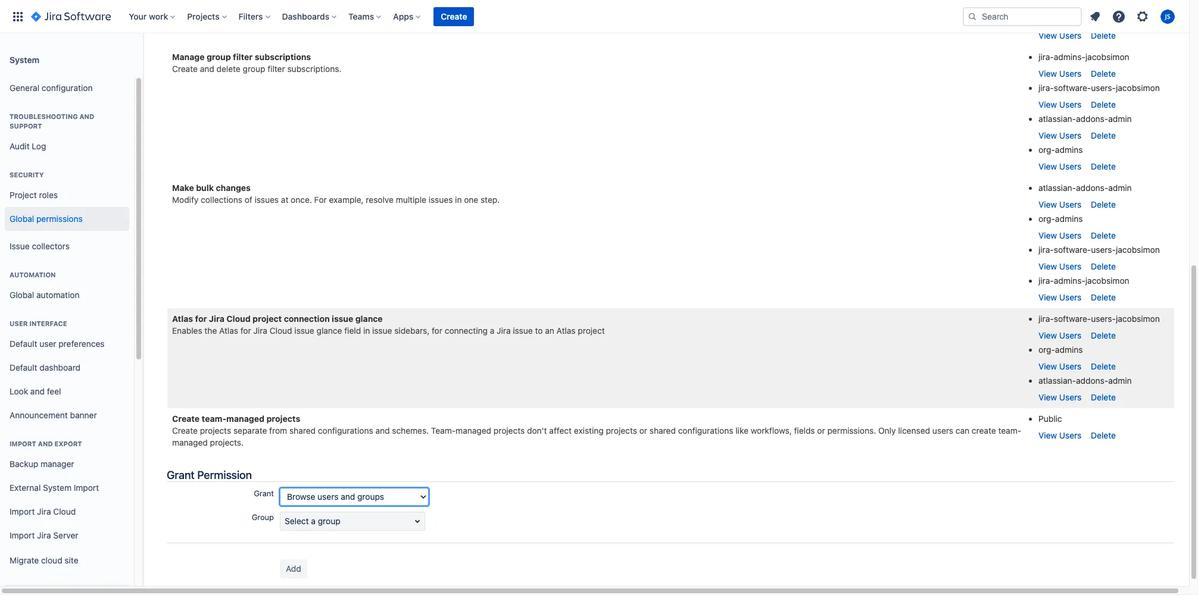 Task type: describe. For each thing, give the bounding box(es) containing it.
admins- for 2nd view users link from the top of the page
[[1054, 52, 1086, 62]]

export
[[55, 440, 82, 448]]

1 horizontal spatial filter
[[268, 64, 285, 74]]

users- for tenth view users link from the top delete link
[[1091, 314, 1116, 324]]

once.
[[291, 195, 312, 205]]

5 view users link from the top
[[1039, 161, 1082, 172]]

projects left don't
[[494, 426, 525, 436]]

jira right a
[[497, 326, 511, 336]]

and for troubleshooting and support
[[79, 113, 94, 120]]

cloud
[[41, 556, 62, 566]]

0 horizontal spatial system
[[10, 55, 39, 65]]

troubleshooting
[[10, 113, 78, 120]]

admin for users-
[[1109, 376, 1132, 386]]

1 org-admins from the top
[[1039, 145, 1083, 155]]

jira- for 3rd view users link
[[1039, 83, 1054, 93]]

create button
[[434, 7, 474, 26]]

2 issues from the left
[[429, 195, 453, 205]]

1 configurations from the left
[[318, 426, 373, 436]]

manage
[[172, 52, 205, 62]]

delete link for sixth view users link from the bottom
[[1091, 261, 1116, 272]]

and for import and export
[[38, 440, 53, 448]]

dashboards button
[[279, 7, 341, 26]]

delete link for 13th view users link from the top
[[1091, 431, 1116, 441]]

0 horizontal spatial atlas
[[172, 314, 193, 324]]

view for tenth view users link from the top
[[1039, 331, 1057, 341]]

admins for jira-
[[1055, 345, 1083, 355]]

view users for 13th view users link from the bottom of the page
[[1039, 30, 1082, 40]]

migrate
[[10, 556, 39, 566]]

issue collectors link
[[5, 235, 129, 259]]

announcement
[[10, 410, 68, 420]]

manage group filter subscriptions create and delete group filter subscriptions.
[[172, 52, 342, 74]]

2 horizontal spatial cloud
[[270, 326, 292, 336]]

dashboard
[[39, 363, 81, 373]]

view users for tenth view users link from the top
[[1039, 331, 1082, 341]]

delete for 3rd view users link's delete link
[[1091, 99, 1116, 110]]

migrate cloud site
[[10, 556, 78, 566]]

project roles link
[[5, 183, 129, 207]]

jira- for tenth view users link from the top
[[1039, 314, 1054, 324]]

users for second view users link from the bottom
[[1060, 393, 1082, 403]]

4 view users link from the top
[[1039, 130, 1082, 141]]

import jira server link
[[5, 524, 129, 548]]

11 view users link from the top
[[1039, 362, 1082, 372]]

jacobsimon for sixth view users link from the bottom delete link
[[1116, 245, 1160, 255]]

users- for delete link related to 13th view users link from the bottom of the page
[[1091, 14, 1116, 24]]

collectors
[[32, 241, 70, 251]]

admin for jacobsimon
[[1109, 114, 1132, 124]]

0 vertical spatial managed
[[226, 414, 264, 424]]

users for 13th view users link from the top
[[1060, 431, 1082, 441]]

security
[[10, 171, 44, 179]]

users- for sixth view users link from the bottom delete link
[[1091, 245, 1116, 255]]

jira up the
[[209, 314, 225, 324]]

view users for third view users link from the bottom
[[1039, 362, 1082, 372]]

delete for delete link corresponding to 13th view users link from the top
[[1091, 431, 1116, 441]]

view for seventh view users link from the bottom of the page
[[1039, 231, 1057, 241]]

from
[[269, 426, 287, 436]]

bulk
[[196, 183, 214, 193]]

2 admin from the top
[[1109, 183, 1132, 193]]

your work
[[129, 11, 168, 21]]

announcement banner
[[10, 410, 97, 420]]

issue collectors
[[10, 241, 70, 251]]

view users for 4th view users link from the top
[[1039, 130, 1082, 141]]

delete link for 4th view users link from the top
[[1091, 130, 1116, 141]]

13 view users link from the top
[[1039, 431, 1082, 441]]

team-
[[431, 426, 456, 436]]

jacobsimon for delete link related to 13th view users link from the bottom of the page
[[1116, 14, 1160, 24]]

view for sixth view users link from the top
[[1039, 200, 1057, 210]]

issue down the connection
[[294, 326, 314, 336]]

default for default user preferences
[[10, 339, 37, 349]]

troubleshooting and support group
[[5, 100, 129, 162]]

cloud inside import and export group
[[53, 507, 76, 517]]

filters button
[[235, 7, 275, 26]]

org- for atlassian-
[[1039, 214, 1056, 224]]

group
[[252, 513, 274, 523]]

apps button
[[390, 7, 426, 26]]

migrate cloud site link
[[5, 548, 129, 574]]

import for import jira cloud
[[10, 507, 35, 517]]

a
[[490, 326, 495, 336]]

global permissions
[[10, 214, 83, 224]]

atlas for jira cloud project connection issue glance enables the atlas for jira cloud issue glance field in issue sidebars, for connecting a jira issue to an atlas project
[[172, 314, 605, 336]]

look and feel
[[10, 386, 61, 396]]

users for 2nd view users link from the top of the page
[[1060, 68, 1082, 79]]

software- for 13th view users link from the bottom of the page
[[1054, 14, 1091, 24]]

to
[[535, 326, 543, 336]]

users
[[933, 426, 954, 436]]

subscriptions
[[255, 52, 311, 62]]

delete for sixth view users link from the bottom delete link
[[1091, 261, 1116, 272]]

and inside manage group filter subscriptions create and delete group filter subscriptions.
[[200, 64, 214, 74]]

fields
[[794, 426, 815, 436]]

jira-software-users-jacobsimon for delete link related to 13th view users link from the bottom of the page
[[1039, 14, 1160, 24]]

delete for delete link related to 13th view users link from the bottom of the page
[[1091, 30, 1116, 40]]

jira right the
[[253, 326, 267, 336]]

users for seventh view users link from the bottom of the page
[[1060, 231, 1082, 241]]

2 shared from the left
[[650, 426, 676, 436]]

delete for ninth view users link from the top of the page delete link
[[1091, 292, 1116, 303]]

delete for sixth view users link from the top's delete link
[[1091, 200, 1116, 210]]

addons- for admins-
[[1076, 114, 1109, 124]]

feel
[[47, 386, 61, 396]]

interface
[[29, 320, 67, 328]]

0 horizontal spatial group
[[207, 52, 231, 62]]

user interface group
[[5, 307, 129, 431]]

delete for delete link associated with 2nd view users link from the top of the page
[[1091, 68, 1116, 79]]

support
[[10, 122, 42, 130]]

jira- for ninth view users link from the top of the page
[[1039, 276, 1054, 286]]

permission
[[197, 469, 252, 482]]

resolve
[[366, 195, 394, 205]]

view for third view users link from the bottom
[[1039, 362, 1057, 372]]

0 vertical spatial glance
[[355, 314, 383, 324]]

an
[[545, 326, 554, 336]]

2 horizontal spatial managed
[[456, 426, 491, 436]]

jira- for 2nd view users link from the top of the page
[[1039, 52, 1054, 62]]

users for sixth view users link from the top
[[1060, 200, 1082, 210]]

search image
[[968, 12, 978, 21]]

general
[[10, 83, 39, 93]]

1 vertical spatial glance
[[317, 326, 342, 336]]

external system import
[[10, 483, 99, 493]]

security group
[[5, 158, 129, 235]]

addons- for software-
[[1076, 376, 1109, 386]]

troubleshooting and support
[[10, 113, 94, 130]]

1 view users link from the top
[[1039, 30, 1082, 40]]

0 horizontal spatial for
[[195, 314, 207, 324]]

1 shared from the left
[[290, 426, 316, 436]]

collections
[[201, 195, 242, 205]]

manager
[[40, 459, 74, 469]]

grant for grant
[[254, 489, 274, 499]]

view users for sixth view users link from the bottom
[[1039, 261, 1082, 272]]

external system import link
[[5, 477, 129, 500]]

changes
[[216, 183, 251, 193]]

step.
[[481, 195, 500, 205]]

connection
[[284, 314, 330, 324]]

primary element
[[7, 0, 963, 33]]

your profile and settings image
[[1161, 9, 1175, 24]]

modify
[[172, 195, 199, 205]]

2 view users link from the top
[[1039, 68, 1082, 79]]

banner containing your work
[[0, 0, 1190, 33]]

issue right field at bottom
[[372, 326, 392, 336]]

look
[[10, 386, 28, 396]]

don't
[[527, 426, 547, 436]]

in inside make bulk changes modify collections of issues at once. for example, resolve multiple issues in one step.
[[455, 195, 462, 205]]

create inside create button
[[441, 11, 467, 21]]

projects button
[[184, 7, 232, 26]]

and inside "create team-managed projects create projects separate from shared configurations and schemes. team-managed projects don't affect existing projects or shared configurations like workflows, fields or permissions. only licensed users can create team- managed projects."
[[376, 426, 390, 436]]

announcement banner link
[[5, 404, 129, 428]]

import and export
[[10, 440, 82, 448]]

software- for 3rd view users link
[[1054, 83, 1091, 93]]

delete link for second view users link from the bottom
[[1091, 393, 1116, 403]]

software- for tenth view users link from the top
[[1054, 314, 1091, 324]]

existing
[[574, 426, 604, 436]]

view users for seventh view users link from the bottom of the page
[[1039, 231, 1082, 241]]

8 view users link from the top
[[1039, 261, 1082, 272]]

global automation link
[[5, 284, 129, 307]]

0 vertical spatial project
[[253, 314, 282, 324]]

example,
[[329, 195, 364, 205]]

grant for grant permission
[[167, 469, 195, 482]]

view for 4th view users link from the top
[[1039, 130, 1057, 141]]

import jira cloud link
[[5, 500, 129, 524]]

jacobsimon for 3rd view users link's delete link
[[1116, 83, 1160, 93]]

2 atlassian- from the top
[[1039, 183, 1076, 193]]

jacobsimon for tenth view users link from the top delete link
[[1116, 314, 1160, 324]]

your
[[129, 11, 147, 21]]

teams
[[349, 11, 374, 21]]

and for look and feel
[[30, 386, 45, 396]]

0 vertical spatial cloud
[[227, 314, 251, 324]]

server
[[53, 531, 78, 541]]

delete link for sixth view users link from the top
[[1091, 200, 1116, 210]]

help image
[[1112, 9, 1126, 24]]

7 view users link from the top
[[1039, 231, 1082, 241]]

jira inside import jira cloud link
[[37, 507, 51, 517]]

the
[[205, 326, 217, 336]]

9 view users link from the top
[[1039, 292, 1082, 303]]

10 view users link from the top
[[1039, 331, 1082, 341]]

jira-admins-jacobsimon for ninth view users link from the top of the page
[[1039, 276, 1130, 286]]

separate
[[233, 426, 267, 436]]

projects up from
[[267, 414, 300, 424]]

automation
[[36, 290, 80, 300]]

view for 3rd view users link
[[1039, 99, 1057, 110]]

atlassian-addons-admin for users-
[[1039, 376, 1132, 386]]

users for 3rd view users link
[[1060, 99, 1082, 110]]

admins for atlassian-
[[1055, 214, 1083, 224]]

create inside manage group filter subscriptions create and delete group filter subscriptions.
[[172, 64, 198, 74]]



Task type: locate. For each thing, give the bounding box(es) containing it.
view users for ninth view users link from the bottom
[[1039, 161, 1082, 172]]

settings image
[[1136, 9, 1150, 24]]

0 vertical spatial group
[[207, 52, 231, 62]]

1 delete from the top
[[1091, 30, 1116, 40]]

one
[[464, 195, 479, 205]]

global inside security group
[[10, 214, 34, 224]]

1 default from the top
[[10, 339, 37, 349]]

default for default dashboard
[[10, 363, 37, 373]]

2 atlassian-addons-admin from the top
[[1039, 183, 1132, 193]]

1 horizontal spatial project
[[578, 326, 605, 336]]

0 vertical spatial org-
[[1039, 145, 1056, 155]]

user
[[10, 320, 28, 328]]

1 horizontal spatial system
[[43, 483, 71, 493]]

org-admins
[[1039, 145, 1083, 155], [1039, 214, 1083, 224], [1039, 345, 1083, 355]]

workflows,
[[751, 426, 792, 436]]

backup manager link
[[5, 453, 129, 477]]

glance up field at bottom
[[355, 314, 383, 324]]

1 vertical spatial admins
[[1055, 214, 1083, 224]]

1 issues from the left
[[255, 195, 279, 205]]

6 delete from the top
[[1091, 200, 1116, 210]]

2 vertical spatial addons-
[[1076, 376, 1109, 386]]

3 admins from the top
[[1055, 345, 1083, 355]]

and
[[200, 64, 214, 74], [79, 113, 94, 120], [30, 386, 45, 396], [376, 426, 390, 436], [38, 440, 53, 448]]

2 horizontal spatial for
[[432, 326, 443, 336]]

or
[[640, 426, 648, 436], [817, 426, 825, 436]]

0 vertical spatial addons-
[[1076, 114, 1109, 124]]

automation group
[[5, 259, 129, 311]]

default inside 'link'
[[10, 339, 37, 349]]

0 horizontal spatial or
[[640, 426, 648, 436]]

import
[[10, 440, 36, 448], [74, 483, 99, 493], [10, 507, 35, 517], [10, 531, 35, 541]]

field
[[344, 326, 361, 336]]

0 vertical spatial system
[[10, 55, 39, 65]]

issues left at
[[255, 195, 279, 205]]

view users for 2nd view users link from the top of the page
[[1039, 68, 1082, 79]]

group right delete
[[243, 64, 265, 74]]

automation
[[10, 271, 56, 279]]

org-admins for software-
[[1039, 345, 1083, 355]]

connecting
[[445, 326, 488, 336]]

affect
[[549, 426, 572, 436]]

users for sixth view users link from the bottom
[[1060, 261, 1082, 272]]

0 vertical spatial jira-admins-jacobsimon
[[1039, 52, 1130, 62]]

2 horizontal spatial atlas
[[557, 326, 576, 336]]

grant up group
[[254, 489, 274, 499]]

6 view users link from the top
[[1039, 200, 1082, 210]]

10 view users from the top
[[1039, 331, 1082, 341]]

3 view users from the top
[[1039, 99, 1082, 110]]

import jira cloud
[[10, 507, 76, 517]]

9 delete from the top
[[1091, 292, 1116, 303]]

2 admins- from the top
[[1054, 276, 1086, 286]]

only
[[879, 426, 896, 436]]

issue up field at bottom
[[332, 314, 353, 324]]

delete for seventh view users link from the bottom of the page delete link
[[1091, 231, 1116, 241]]

13 delete from the top
[[1091, 431, 1116, 441]]

default down user
[[10, 339, 37, 349]]

create team-managed projects create projects separate from shared configurations and schemes. team-managed projects don't affect existing projects or shared configurations like workflows, fields or permissions. only licensed users can create team- managed projects.
[[172, 414, 1022, 448]]

1 view users from the top
[[1039, 30, 1082, 40]]

7 view from the top
[[1039, 231, 1057, 241]]

1 horizontal spatial configurations
[[678, 426, 734, 436]]

7 view users from the top
[[1039, 231, 1082, 241]]

3 view users link from the top
[[1039, 99, 1082, 110]]

delete for delete link for 4th view users link from the top
[[1091, 130, 1116, 141]]

admins- for ninth view users link from the top of the page
[[1054, 276, 1086, 286]]

jira inside import jira server link
[[37, 531, 51, 541]]

1 horizontal spatial shared
[[650, 426, 676, 436]]

import for import and export
[[10, 440, 36, 448]]

1 jira- from the top
[[1039, 14, 1054, 24]]

12 view from the top
[[1039, 393, 1057, 403]]

configurations
[[318, 426, 373, 436], [678, 426, 734, 436]]

0 horizontal spatial team-
[[202, 414, 226, 424]]

9 delete link from the top
[[1091, 292, 1116, 303]]

4 delete from the top
[[1091, 130, 1116, 141]]

view users for 13th view users link from the top
[[1039, 431, 1082, 441]]

roles
[[39, 190, 58, 200]]

and down the general configuration link
[[79, 113, 94, 120]]

jacobsimon
[[1116, 14, 1160, 24], [1086, 52, 1130, 62], [1116, 83, 1160, 93], [1116, 245, 1160, 255], [1086, 276, 1130, 286], [1116, 314, 1160, 324]]

filter down the subscriptions
[[268, 64, 285, 74]]

1 jira-admins-jacobsimon from the top
[[1039, 52, 1130, 62]]

and up backup manager
[[38, 440, 53, 448]]

global
[[10, 214, 34, 224], [10, 290, 34, 300]]

7 delete link from the top
[[1091, 231, 1116, 241]]

5 users from the top
[[1060, 161, 1082, 172]]

users for 4th view users link from the top
[[1060, 130, 1082, 141]]

0 vertical spatial in
[[455, 195, 462, 205]]

2 users from the top
[[1060, 68, 1082, 79]]

1 vertical spatial group
[[243, 64, 265, 74]]

2 addons- from the top
[[1076, 183, 1109, 193]]

delete link for ninth view users link from the bottom
[[1091, 161, 1116, 172]]

8 delete link from the top
[[1091, 261, 1116, 272]]

6 view from the top
[[1039, 200, 1057, 210]]

11 view from the top
[[1039, 362, 1057, 372]]

0 horizontal spatial managed
[[172, 438, 208, 448]]

6 jira- from the top
[[1039, 314, 1054, 324]]

users for third view users link from the bottom
[[1060, 362, 1082, 372]]

import up migrate
[[10, 531, 35, 541]]

8 users from the top
[[1060, 261, 1082, 272]]

12 view users link from the top
[[1039, 393, 1082, 403]]

import down external
[[10, 507, 35, 517]]

9 view users from the top
[[1039, 292, 1082, 303]]

issues right the multiple
[[429, 195, 453, 205]]

delete
[[217, 64, 241, 74]]

jira software image
[[31, 9, 111, 24], [31, 9, 111, 24]]

11 users from the top
[[1060, 362, 1082, 372]]

4 software- from the top
[[1054, 314, 1091, 324]]

delete
[[1091, 30, 1116, 40], [1091, 68, 1116, 79], [1091, 99, 1116, 110], [1091, 130, 1116, 141], [1091, 161, 1116, 172], [1091, 200, 1116, 210], [1091, 231, 1116, 241], [1091, 261, 1116, 272], [1091, 292, 1116, 303], [1091, 331, 1116, 341], [1091, 362, 1116, 372], [1091, 393, 1116, 403], [1091, 431, 1116, 441]]

import down backup manager 'link'
[[74, 483, 99, 493]]

for right the
[[241, 326, 251, 336]]

glance
[[355, 314, 383, 324], [317, 326, 342, 336]]

default user preferences
[[10, 339, 105, 349]]

of
[[245, 195, 252, 205]]

1 horizontal spatial group
[[243, 64, 265, 74]]

for
[[195, 314, 207, 324], [241, 326, 251, 336], [432, 326, 443, 336]]

import up backup
[[10, 440, 36, 448]]

jira- for 13th view users link from the bottom of the page
[[1039, 14, 1054, 24]]

delete for tenth view users link from the top delete link
[[1091, 331, 1116, 341]]

1 vertical spatial grant
[[254, 489, 274, 499]]

1 horizontal spatial managed
[[226, 414, 264, 424]]

13 view users from the top
[[1039, 431, 1082, 441]]

0 horizontal spatial cloud
[[53, 507, 76, 517]]

1 vertical spatial default
[[10, 363, 37, 373]]

12 delete link from the top
[[1091, 393, 1116, 403]]

jira left server
[[37, 531, 51, 541]]

import for import jira server
[[10, 531, 35, 541]]

1 vertical spatial admin
[[1109, 183, 1132, 193]]

6 view users from the top
[[1039, 200, 1082, 210]]

issue left to
[[513, 326, 533, 336]]

team- right "create"
[[999, 426, 1022, 436]]

view users link
[[1039, 30, 1082, 40], [1039, 68, 1082, 79], [1039, 99, 1082, 110], [1039, 130, 1082, 141], [1039, 161, 1082, 172], [1039, 200, 1082, 210], [1039, 231, 1082, 241], [1039, 261, 1082, 272], [1039, 292, 1082, 303], [1039, 331, 1082, 341], [1039, 362, 1082, 372], [1039, 393, 1082, 403], [1039, 431, 1082, 441]]

notifications image
[[1088, 9, 1103, 24]]

import jira server
[[10, 531, 78, 541]]

4 users from the top
[[1060, 130, 1082, 141]]

0 horizontal spatial configurations
[[318, 426, 373, 436]]

cloud
[[227, 314, 251, 324], [270, 326, 292, 336], [53, 507, 76, 517]]

teams button
[[345, 7, 386, 26]]

2 jira-software-users-jacobsimon from the top
[[1039, 83, 1160, 93]]

delete for ninth view users link from the bottom delete link
[[1091, 161, 1116, 172]]

and left feel
[[30, 386, 45, 396]]

1 vertical spatial system
[[43, 483, 71, 493]]

software- for sixth view users link from the bottom
[[1054, 245, 1091, 255]]

default user preferences link
[[5, 332, 129, 356]]

5 jira- from the top
[[1039, 276, 1054, 286]]

1 or from the left
[[640, 426, 648, 436]]

atlas right an
[[557, 326, 576, 336]]

2 delete link from the top
[[1091, 68, 1116, 79]]

default dashboard
[[10, 363, 81, 373]]

create
[[441, 11, 467, 21], [172, 64, 198, 74], [172, 414, 200, 424], [172, 426, 198, 436]]

13 view from the top
[[1039, 431, 1057, 441]]

1 atlassian- from the top
[[1039, 114, 1076, 124]]

2 jira-admins-jacobsimon from the top
[[1039, 276, 1130, 286]]

import and export group
[[5, 428, 129, 578]]

9 users from the top
[[1060, 292, 1082, 303]]

group up delete
[[207, 52, 231, 62]]

0 vertical spatial grant
[[167, 469, 195, 482]]

audit
[[10, 141, 30, 151]]

delete link for 13th view users link from the bottom of the page
[[1091, 30, 1116, 40]]

3 jira- from the top
[[1039, 83, 1054, 93]]

delete link for ninth view users link from the top of the page
[[1091, 292, 1116, 303]]

1 horizontal spatial atlas
[[219, 326, 238, 336]]

1 vertical spatial in
[[363, 326, 370, 336]]

4 delete link from the top
[[1091, 130, 1116, 141]]

view for second view users link from the bottom
[[1039, 393, 1057, 403]]

org- for jira-
[[1039, 345, 1056, 355]]

view users
[[1039, 30, 1082, 40], [1039, 68, 1082, 79], [1039, 99, 1082, 110], [1039, 130, 1082, 141], [1039, 161, 1082, 172], [1039, 200, 1082, 210], [1039, 231, 1082, 241], [1039, 261, 1082, 272], [1039, 292, 1082, 303], [1039, 331, 1082, 341], [1039, 362, 1082, 372], [1039, 393, 1082, 403], [1039, 431, 1082, 441]]

5 view from the top
[[1039, 161, 1057, 172]]

8 delete from the top
[[1091, 261, 1116, 272]]

atlassian-addons-admin for jacobsimon
[[1039, 114, 1132, 124]]

global down the automation on the top of the page
[[10, 290, 34, 300]]

0 vertical spatial global
[[10, 214, 34, 224]]

and left the schemes.
[[376, 426, 390, 436]]

preferences
[[59, 339, 105, 349]]

1 admins- from the top
[[1054, 52, 1086, 62]]

2 default from the top
[[10, 363, 37, 373]]

make
[[172, 183, 194, 193]]

external
[[10, 483, 41, 493]]

delete for delete link related to third view users link from the bottom
[[1091, 362, 1116, 372]]

1 vertical spatial admins-
[[1054, 276, 1086, 286]]

2 view from the top
[[1039, 68, 1057, 79]]

0 horizontal spatial shared
[[290, 426, 316, 436]]

3 delete from the top
[[1091, 99, 1116, 110]]

1 vertical spatial atlassian-addons-admin
[[1039, 183, 1132, 193]]

2 vertical spatial admins
[[1055, 345, 1083, 355]]

1 view from the top
[[1039, 30, 1057, 40]]

None text field
[[280, 512, 425, 532]]

grant left permission
[[167, 469, 195, 482]]

configuration
[[42, 83, 93, 93]]

project left the connection
[[253, 314, 282, 324]]

2 vertical spatial atlassian-
[[1039, 376, 1076, 386]]

2 jira- from the top
[[1039, 52, 1054, 62]]

jira-software-users-jacobsimon for tenth view users link from the top delete link
[[1039, 314, 1160, 324]]

1 delete link from the top
[[1091, 30, 1116, 40]]

0 horizontal spatial glance
[[317, 326, 342, 336]]

1 horizontal spatial grant
[[254, 489, 274, 499]]

0 vertical spatial default
[[10, 339, 37, 349]]

atlassian- for software-
[[1039, 376, 1076, 386]]

like
[[736, 426, 749, 436]]

projects right the existing
[[606, 426, 637, 436]]

1 horizontal spatial cloud
[[227, 314, 251, 324]]

sidebar navigation image
[[130, 48, 156, 71]]

delete link for third view users link from the bottom
[[1091, 362, 1116, 372]]

delete link for seventh view users link from the bottom of the page
[[1091, 231, 1116, 241]]

atlas right the
[[219, 326, 238, 336]]

1 vertical spatial filter
[[268, 64, 285, 74]]

view users for second view users link from the bottom
[[1039, 393, 1082, 403]]

0 vertical spatial team-
[[202, 414, 226, 424]]

users for ninth view users link from the bottom
[[1060, 161, 1082, 172]]

view for 13th view users link from the top
[[1039, 431, 1057, 441]]

2 vertical spatial cloud
[[53, 507, 76, 517]]

3 software- from the top
[[1054, 245, 1091, 255]]

12 view users from the top
[[1039, 393, 1082, 403]]

work
[[149, 11, 168, 21]]

1 admins from the top
[[1055, 145, 1083, 155]]

in left one on the top left of the page
[[455, 195, 462, 205]]

1 vertical spatial managed
[[456, 426, 491, 436]]

1 horizontal spatial or
[[817, 426, 825, 436]]

3 addons- from the top
[[1076, 376, 1109, 386]]

global for global automation
[[10, 290, 34, 300]]

12 users from the top
[[1060, 393, 1082, 403]]

2 or from the left
[[817, 426, 825, 436]]

managed
[[226, 414, 264, 424], [456, 426, 491, 436], [172, 438, 208, 448]]

2 vertical spatial org-admins
[[1039, 345, 1083, 355]]

issue
[[10, 241, 30, 251]]

project roles
[[10, 190, 58, 200]]

0 vertical spatial atlassian-addons-admin
[[1039, 114, 1132, 124]]

1 users- from the top
[[1091, 14, 1116, 24]]

subscriptions.
[[287, 64, 342, 74]]

1 org- from the top
[[1039, 145, 1056, 155]]

system down manager
[[43, 483, 71, 493]]

1 horizontal spatial team-
[[999, 426, 1022, 436]]

atlassian- for admins-
[[1039, 114, 1076, 124]]

4 jira-software-users-jacobsimon from the top
[[1039, 314, 1160, 324]]

project right an
[[578, 326, 605, 336]]

in inside atlas for jira cloud project connection issue glance enables the atlas for jira cloud issue glance field in issue sidebars, for connecting a jira issue to an atlas project
[[363, 326, 370, 336]]

view for ninth view users link from the bottom
[[1039, 161, 1057, 172]]

backup
[[10, 459, 38, 469]]

delete link for 3rd view users link
[[1091, 99, 1116, 110]]

your work button
[[125, 7, 180, 26]]

0 vertical spatial admins
[[1055, 145, 1083, 155]]

view users for sixth view users link from the top
[[1039, 200, 1082, 210]]

3 admin from the top
[[1109, 376, 1132, 386]]

user
[[39, 339, 56, 349]]

0 horizontal spatial project
[[253, 314, 282, 324]]

4 view from the top
[[1039, 130, 1057, 141]]

users for tenth view users link from the top
[[1060, 331, 1082, 341]]

0 vertical spatial atlassian-
[[1039, 114, 1076, 124]]

None submit
[[280, 560, 307, 579]]

jira-software-users-jacobsimon for sixth view users link from the bottom delete link
[[1039, 245, 1160, 255]]

or right the existing
[[640, 426, 648, 436]]

2 vertical spatial atlassian-addons-admin
[[1039, 376, 1132, 386]]

global automation
[[10, 290, 80, 300]]

banner
[[70, 410, 97, 420]]

1 vertical spatial addons-
[[1076, 183, 1109, 193]]

0 vertical spatial admins-
[[1054, 52, 1086, 62]]

users for 13th view users link from the bottom of the page
[[1060, 30, 1082, 40]]

users- for 3rd view users link's delete link
[[1091, 83, 1116, 93]]

jira
[[209, 314, 225, 324], [253, 326, 267, 336], [497, 326, 511, 336], [37, 507, 51, 517], [37, 531, 51, 541]]

jira-
[[1039, 14, 1054, 24], [1039, 52, 1054, 62], [1039, 83, 1054, 93], [1039, 245, 1054, 255], [1039, 276, 1054, 286], [1039, 314, 1054, 324]]

0 horizontal spatial in
[[363, 326, 370, 336]]

1 horizontal spatial issues
[[429, 195, 453, 205]]

0 vertical spatial filter
[[233, 52, 253, 62]]

for
[[314, 195, 327, 205]]

view users for ninth view users link from the top of the page
[[1039, 292, 1082, 303]]

software-
[[1054, 14, 1091, 24], [1054, 83, 1091, 93], [1054, 245, 1091, 255], [1054, 314, 1091, 324]]

view for 2nd view users link from the top of the page
[[1039, 68, 1057, 79]]

1 horizontal spatial in
[[455, 195, 462, 205]]

create
[[972, 426, 996, 436]]

global for global permissions
[[10, 214, 34, 224]]

1 software- from the top
[[1054, 14, 1091, 24]]

0 horizontal spatial issues
[[255, 195, 279, 205]]

atlassian-addons-admin
[[1039, 114, 1132, 124], [1039, 183, 1132, 193], [1039, 376, 1132, 386]]

1 users from the top
[[1060, 30, 1082, 40]]

team- up projects.
[[202, 414, 226, 424]]

8 view from the top
[[1039, 261, 1057, 272]]

sidebars,
[[394, 326, 430, 336]]

delete link for tenth view users link from the top
[[1091, 331, 1116, 341]]

user interface
[[10, 320, 67, 328]]

view for 13th view users link from the bottom of the page
[[1039, 30, 1057, 40]]

1 vertical spatial org-
[[1039, 214, 1056, 224]]

2 vertical spatial admin
[[1109, 376, 1132, 386]]

global inside automation group
[[10, 290, 34, 300]]

permissions
[[36, 214, 83, 224]]

3 delete link from the top
[[1091, 99, 1116, 110]]

for right sidebars,
[[432, 326, 443, 336]]

6 users from the top
[[1060, 200, 1082, 210]]

1 vertical spatial team-
[[999, 426, 1022, 436]]

delete link
[[1091, 30, 1116, 40], [1091, 68, 1116, 79], [1091, 99, 1116, 110], [1091, 130, 1116, 141], [1091, 161, 1116, 172], [1091, 200, 1116, 210], [1091, 231, 1116, 241], [1091, 261, 1116, 272], [1091, 292, 1116, 303], [1091, 331, 1116, 341], [1091, 362, 1116, 372], [1091, 393, 1116, 403], [1091, 431, 1116, 441]]

1 horizontal spatial for
[[241, 326, 251, 336]]

0 vertical spatial org-admins
[[1039, 145, 1083, 155]]

10 delete from the top
[[1091, 331, 1116, 341]]

global down project
[[10, 214, 34, 224]]

general configuration link
[[5, 76, 129, 100]]

1 vertical spatial jira-admins-jacobsimon
[[1039, 276, 1130, 286]]

1 vertical spatial cloud
[[270, 326, 292, 336]]

1 global from the top
[[10, 214, 34, 224]]

3 jira-software-users-jacobsimon from the top
[[1039, 245, 1160, 255]]

audit log link
[[5, 135, 129, 158]]

10 view from the top
[[1039, 331, 1057, 341]]

users-
[[1091, 14, 1116, 24], [1091, 83, 1116, 93], [1091, 245, 1116, 255], [1091, 314, 1116, 324]]

project
[[253, 314, 282, 324], [578, 326, 605, 336]]

view users for 3rd view users link
[[1039, 99, 1082, 110]]

and left delete
[[200, 64, 214, 74]]

backup manager
[[10, 459, 74, 469]]

jira-admins-jacobsimon for 2nd view users link from the top of the page
[[1039, 52, 1130, 62]]

permissions.
[[828, 426, 876, 436]]

5 delete from the top
[[1091, 161, 1116, 172]]

2 delete from the top
[[1091, 68, 1116, 79]]

org-admins for addons-
[[1039, 214, 1083, 224]]

admins-
[[1054, 52, 1086, 62], [1054, 276, 1086, 286]]

5 delete link from the top
[[1091, 161, 1116, 172]]

can
[[956, 426, 970, 436]]

system up the general
[[10, 55, 39, 65]]

apps
[[393, 11, 414, 21]]

audit log
[[10, 141, 46, 151]]

2 view users from the top
[[1039, 68, 1082, 79]]

in right field at bottom
[[363, 326, 370, 336]]

1 vertical spatial project
[[578, 326, 605, 336]]

addons-
[[1076, 114, 1109, 124], [1076, 183, 1109, 193], [1076, 376, 1109, 386]]

filter up delete
[[233, 52, 253, 62]]

3 users- from the top
[[1091, 245, 1116, 255]]

1 vertical spatial atlassian-
[[1039, 183, 1076, 193]]

3 atlassian- from the top
[[1039, 376, 1076, 386]]

and inside troubleshooting and support
[[79, 113, 94, 120]]

4 view users from the top
[[1039, 130, 1082, 141]]

delete for delete link related to second view users link from the bottom
[[1091, 393, 1116, 403]]

1 vertical spatial org-admins
[[1039, 214, 1083, 224]]

13 delete link from the top
[[1091, 431, 1116, 441]]

2 configurations from the left
[[678, 426, 734, 436]]

at
[[281, 195, 289, 205]]

4 jira- from the top
[[1039, 245, 1054, 255]]

1 horizontal spatial glance
[[355, 314, 383, 324]]

glance left field at bottom
[[317, 326, 342, 336]]

0 horizontal spatial filter
[[233, 52, 253, 62]]

2 vertical spatial org-
[[1039, 345, 1056, 355]]

make bulk changes modify collections of issues at once. for example, resolve multiple issues in one step.
[[172, 183, 500, 205]]

2 vertical spatial managed
[[172, 438, 208, 448]]

enables
[[172, 326, 202, 336]]

3 org-admins from the top
[[1039, 345, 1083, 355]]

system inside 'external system import' link
[[43, 483, 71, 493]]

banner
[[0, 0, 1190, 33]]

0 horizontal spatial grant
[[167, 469, 195, 482]]

1 vertical spatial global
[[10, 290, 34, 300]]

public
[[1039, 414, 1062, 424]]

1 atlassian-addons-admin from the top
[[1039, 114, 1132, 124]]

appswitcher icon image
[[11, 9, 25, 24]]

jira up import jira server
[[37, 507, 51, 517]]

0 vertical spatial admin
[[1109, 114, 1132, 124]]

view for ninth view users link from the top of the page
[[1039, 292, 1057, 303]]

jira-software-users-jacobsimon for 3rd view users link's delete link
[[1039, 83, 1160, 93]]

mail
[[10, 587, 26, 594]]

users for ninth view users link from the top of the page
[[1060, 292, 1082, 303]]

default up look
[[10, 363, 37, 373]]

projects up projects.
[[200, 426, 231, 436]]

Search field
[[963, 7, 1082, 26]]

default dashboard link
[[5, 356, 129, 380]]

and inside user interface group
[[30, 386, 45, 396]]

or right "fields"
[[817, 426, 825, 436]]

for up the
[[195, 314, 207, 324]]

3 users from the top
[[1060, 99, 1082, 110]]

atlas up enables
[[172, 314, 193, 324]]



Task type: vqa. For each thing, say whether or not it's contained in the screenshot.
Create within the button
yes



